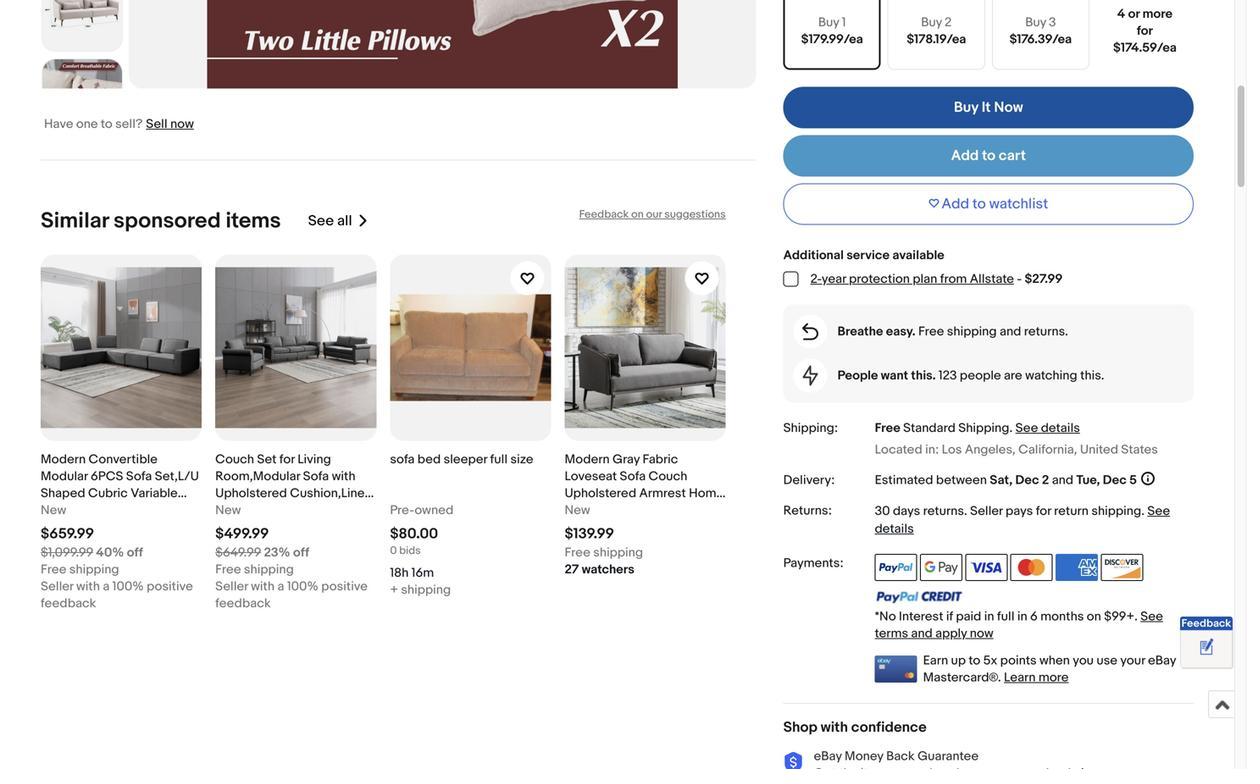 Task type: describe. For each thing, give the bounding box(es) containing it.
shaped
[[41, 486, 85, 501]]

people
[[960, 368, 1001, 383]]

Seller with a 100% positive feedback text field
[[41, 578, 202, 612]]

upholstered inside modern gray fabric loveseat sofa couch upholstered armrest home office furniture
[[565, 486, 636, 501]]

2 inside buy 2 $178.19/ea
[[945, 15, 952, 30]]

$139.99
[[565, 525, 614, 543]]

$1,099.99
[[41, 545, 93, 560]]

couch inside modern convertible modular 6pcs sofa set,l/u shaped cubric variable sofa couch
[[69, 503, 108, 518]]

feedback on our suggestions link
[[579, 208, 726, 221]]

1 vertical spatial 2
[[1042, 473, 1049, 488]]

add for add to watchlist
[[942, 195, 969, 213]]

home
[[689, 486, 724, 501]]

now inside see terms and apply now
[[970, 626, 994, 641]]

with inside new $499.99 $649.99 23% off free shipping seller with a 100% positive feedback
[[251, 579, 275, 594]]

+
[[390, 582, 398, 598]]

$659.99 text field
[[41, 525, 94, 543]]

allstate
[[970, 272, 1014, 287]]

it
[[982, 99, 991, 117]]

buy it now link
[[783, 87, 1194, 128]]

watching
[[1025, 368, 1077, 383]]

fabric inside couch set for living room,modular sofa with upholstered cushion,linen fabric
[[215, 503, 251, 518]]

27
[[565, 562, 579, 577]]

30
[[875, 504, 890, 519]]

6pcs
[[91, 469, 123, 484]]

0 horizontal spatial now
[[170, 116, 194, 132]]

2 in from the left
[[1017, 609, 1027, 624]]

use
[[1097, 653, 1117, 669]]

shop
[[783, 719, 818, 737]]

new $659.99 $1,099.99 40% off free shipping seller with a 100% positive feedback
[[41, 503, 196, 611]]

couch inside modern gray fabric loveseat sofa couch upholstered armrest home office furniture
[[649, 469, 687, 484]]

-
[[1017, 272, 1022, 287]]

paypal image
[[875, 554, 917, 581]]

40%
[[96, 545, 124, 560]]

off for $659.99
[[127, 545, 143, 560]]

100% for $659.99
[[112, 579, 144, 594]]

bids
[[399, 544, 421, 557]]

0
[[390, 544, 397, 557]]

people
[[838, 368, 878, 383]]

buy 2 $178.19/ea
[[907, 15, 966, 47]]

to left cart
[[982, 147, 996, 165]]

sell
[[146, 116, 167, 132]]

modern gray fabric loveseat sofa couch upholstered armrest home office furniture
[[565, 452, 724, 518]]

new text field for $499.99
[[215, 502, 241, 519]]

seller for $499.99
[[215, 579, 248, 594]]

picture 5 of 24 image
[[42, 0, 122, 51]]

protection
[[849, 272, 910, 287]]

$174.59/ea
[[1113, 40, 1177, 56]]

$649.99
[[215, 545, 261, 560]]

now
[[994, 99, 1023, 117]]

from
[[940, 272, 967, 287]]

free inside "new $659.99 $1,099.99 40% off free shipping seller with a 100% positive feedback"
[[41, 562, 66, 577]]

$80.00 text field
[[390, 525, 438, 543]]

positive for $659.99
[[147, 579, 193, 594]]

shipping inside new $499.99 $649.99 23% off free shipping seller with a 100% positive feedback
[[244, 562, 294, 577]]

$80.00
[[390, 525, 438, 543]]

similar
[[41, 208, 109, 234]]

mastercard®.
[[923, 670, 1001, 686]]

variable
[[131, 486, 178, 501]]

learn
[[1004, 670, 1036, 686]]

0 horizontal spatial .
[[964, 504, 967, 519]]

cubric
[[88, 486, 128, 501]]

sell now link
[[146, 116, 194, 132]]

1 vertical spatial ebay
[[814, 749, 842, 764]]

returns:
[[783, 503, 832, 519]]

1 horizontal spatial full
[[997, 609, 1015, 624]]

with inside couch set for living room,modular sofa with upholstered cushion,linen fabric
[[332, 469, 355, 484]]

$139.99 text field
[[565, 525, 614, 543]]

see for see details
[[1147, 504, 1170, 519]]

+ shipping text field
[[390, 582, 451, 599]]

1 horizontal spatial for
[[1036, 504, 1051, 519]]

4 or more for $174.59/ea
[[1113, 6, 1177, 56]]

tue,
[[1076, 473, 1100, 488]]

new for $659.99
[[41, 503, 66, 518]]

shipping inside new $139.99 free shipping 27 watchers
[[593, 545, 643, 560]]

watchlist
[[989, 195, 1048, 213]]

apply
[[935, 626, 967, 641]]

to inside 'button'
[[973, 195, 986, 213]]

upholstered inside couch set for living room,modular sofa with upholstered cushion,linen fabric
[[215, 486, 287, 501]]

gray
[[613, 452, 640, 467]]

see for see terms and apply now
[[1141, 609, 1163, 624]]

$499.99
[[215, 525, 269, 543]]

New text field
[[41, 502, 66, 519]]

2 dec from the left
[[1103, 473, 1127, 488]]

american express image
[[1056, 554, 1098, 581]]

modern for $659.99
[[41, 452, 86, 467]]

seller for $659.99
[[41, 579, 73, 594]]

set,l/u
[[155, 469, 199, 484]]

buy 3 $176.39/ea
[[1010, 15, 1072, 47]]

Seller with a 100% positive feedback text field
[[215, 578, 376, 612]]

sofa
[[390, 452, 415, 467]]

shipping
[[958, 421, 1009, 436]]

6
[[1030, 609, 1038, 624]]

2 horizontal spatial and
[[1052, 473, 1074, 488]]

located
[[875, 442, 922, 458]]

furniture
[[604, 503, 655, 518]]

for inside 4 or more for $174.59/ea
[[1137, 23, 1153, 39]]

5x
[[983, 653, 997, 669]]

modern convertible modular 6pcs sofa set,l/u shaped cubric variable sofa couch
[[41, 452, 199, 518]]

0 vertical spatial full
[[490, 452, 508, 467]]

breathe easy. free shipping and returns.
[[838, 324, 1068, 339]]

with details__icon image for people
[[803, 366, 818, 386]]

standard shipping . see details
[[903, 421, 1080, 436]]

buy for 2
[[921, 15, 942, 30]]

estimated
[[875, 473, 933, 488]]

add to cart link
[[783, 135, 1194, 177]]

suggestions
[[664, 208, 726, 221]]

30 days returns . seller pays for return shipping .
[[875, 504, 1147, 519]]

see details link for details
[[1015, 421, 1080, 436]]

learn more
[[1004, 670, 1069, 686]]

modern for $139.99
[[565, 452, 610, 467]]

18h
[[390, 566, 409, 581]]

off for $499.99
[[293, 545, 309, 560]]

sleeper
[[444, 452, 487, 467]]

positive for $499.99
[[321, 579, 368, 594]]

0 horizontal spatial more
[[1039, 670, 1069, 686]]

2 this. from the left
[[1080, 368, 1104, 383]]

located in: los angeles, california, united states
[[875, 442, 1158, 458]]

plan
[[913, 272, 937, 287]]

1 this. from the left
[[911, 368, 936, 383]]

have one to sell? sell now
[[44, 116, 194, 132]]

breathe
[[838, 324, 883, 339]]

$499.99 text field
[[215, 525, 269, 543]]

pays
[[1006, 504, 1033, 519]]

los
[[942, 442, 962, 458]]

Pre-owned text field
[[390, 502, 454, 519]]

pre-
[[390, 503, 415, 518]]

discover image
[[1101, 554, 1143, 581]]

standard
[[903, 421, 956, 436]]



Task type: vqa. For each thing, say whether or not it's contained in the screenshot.
credit to the top
no



Task type: locate. For each thing, give the bounding box(es) containing it.
upholstered down 'room,modular'
[[215, 486, 287, 501]]

16m
[[411, 566, 434, 581]]

2 vertical spatial couch
[[69, 503, 108, 518]]

1 upholstered from the left
[[215, 486, 287, 501]]

free shipping text field down the $649.99 at the bottom left of page
[[215, 561, 294, 578]]

positive inside "new $659.99 $1,099.99 40% off free shipping seller with a 100% positive feedback"
[[147, 579, 193, 594]]

see all
[[308, 212, 352, 230]]

1 horizontal spatial a
[[277, 579, 284, 594]]

couch
[[215, 452, 254, 467], [649, 469, 687, 484], [69, 503, 108, 518]]

see left the all on the top
[[308, 212, 334, 230]]

ebay
[[1148, 653, 1176, 669], [814, 749, 842, 764]]

1 horizontal spatial dec
[[1103, 473, 1127, 488]]

1 horizontal spatial upholstered
[[565, 486, 636, 501]]

feedback inside new $499.99 $649.99 23% off free shipping seller with a 100% positive feedback
[[215, 596, 271, 611]]

seller down the $649.99 at the bottom left of page
[[215, 579, 248, 594]]

1 positive from the left
[[147, 579, 193, 594]]

with details__icon image down "shop" in the bottom right of the page
[[783, 752, 804, 769]]

0 horizontal spatial for
[[279, 452, 295, 467]]

2 modern from the left
[[565, 452, 610, 467]]

0 horizontal spatial feedback
[[41, 596, 96, 611]]

0 horizontal spatial modern
[[41, 452, 86, 467]]

sponsored
[[114, 208, 221, 234]]

positive
[[147, 579, 193, 594], [321, 579, 368, 594]]

on left $99+.
[[1087, 609, 1101, 624]]

sell?
[[115, 116, 143, 132]]

united
[[1080, 442, 1118, 458]]

buy left the it
[[954, 99, 978, 117]]

2 horizontal spatial .
[[1141, 504, 1145, 519]]

for up $174.59/ea
[[1137, 23, 1153, 39]]

our
[[646, 208, 662, 221]]

visa image
[[965, 554, 1008, 581]]

off
[[127, 545, 143, 560], [293, 545, 309, 560]]

earn up to 5x points when you use your ebay mastercard®.
[[923, 653, 1176, 686]]

1 modern from the left
[[41, 452, 86, 467]]

for right set
[[279, 452, 295, 467]]

add to cart
[[951, 147, 1026, 165]]

add down add to cart
[[942, 195, 969, 213]]

seller inside new $499.99 $649.99 23% off free shipping seller with a 100% positive feedback
[[215, 579, 248, 594]]

1 new text field from the left
[[215, 502, 241, 519]]

0 vertical spatial add
[[951, 147, 979, 165]]

New text field
[[215, 502, 241, 519], [565, 502, 590, 519]]

dec right sat,
[[1015, 473, 1039, 488]]

0 vertical spatial now
[[170, 116, 194, 132]]

23%
[[264, 545, 290, 560]]

. up located in: los angeles, california, united states
[[1009, 421, 1013, 436]]

to right one
[[101, 116, 112, 132]]

see details link up california, in the bottom of the page
[[1015, 421, 1080, 436]]

with down previous price $1,099.99 40% off text box
[[76, 579, 100, 594]]

$659.99
[[41, 525, 94, 543]]

fabric up '$499.99' text field
[[215, 503, 251, 518]]

and left tue,
[[1052, 473, 1074, 488]]

see terms and apply now link
[[875, 609, 1163, 641]]

shipping down 16m
[[401, 582, 451, 598]]

2 horizontal spatial couch
[[649, 469, 687, 484]]

in right the "paid" at the bottom right
[[984, 609, 994, 624]]

see up located in: los angeles, california, united states
[[1015, 421, 1038, 436]]

to left 5x
[[969, 653, 980, 669]]

a for $499.99
[[277, 579, 284, 594]]

returns
[[923, 504, 964, 519]]

with details__icon image
[[802, 323, 819, 340], [803, 366, 818, 386], [783, 752, 804, 769]]

0 horizontal spatial couch
[[69, 503, 108, 518]]

full left size
[[490, 452, 508, 467]]

2 horizontal spatial new
[[565, 503, 590, 518]]

this. left 123
[[911, 368, 936, 383]]

add
[[951, 147, 979, 165], [942, 195, 969, 213]]

free inside new $139.99 free shipping 27 watchers
[[565, 545, 590, 560]]

see down states
[[1147, 504, 1170, 519]]

0 horizontal spatial on
[[631, 208, 644, 221]]

feedback for feedback
[[1182, 617, 1231, 630]]

more down when
[[1039, 670, 1069, 686]]

more
[[1143, 6, 1173, 22], [1039, 670, 1069, 686]]

buy for 1
[[818, 15, 839, 30]]

one
[[76, 116, 98, 132]]

off right the 40%
[[127, 545, 143, 560]]

0 vertical spatial see details link
[[1015, 421, 1080, 436]]

1 horizontal spatial in
[[1017, 609, 1027, 624]]

feedback for $659.99
[[41, 596, 96, 611]]

office
[[565, 503, 601, 518]]

sat,
[[990, 473, 1013, 488]]

1 vertical spatial and
[[1052, 473, 1074, 488]]

0 vertical spatial fabric
[[643, 452, 678, 467]]

0 horizontal spatial full
[[490, 452, 508, 467]]

2 feedback from the left
[[215, 596, 271, 611]]

2 a from the left
[[277, 579, 284, 594]]

with right "shop" in the bottom right of the page
[[821, 719, 848, 737]]

0 horizontal spatial 2
[[945, 15, 952, 30]]

up
[[951, 653, 966, 669]]

1 vertical spatial more
[[1039, 670, 1069, 686]]

1 horizontal spatial 100%
[[287, 579, 318, 594]]

seller
[[970, 504, 1003, 519], [41, 579, 73, 594], [215, 579, 248, 594]]

1 horizontal spatial now
[[970, 626, 994, 641]]

convertible
[[89, 452, 158, 467]]

google pay image
[[920, 554, 962, 581]]

buy left 3
[[1025, 15, 1046, 30]]

0 horizontal spatial fabric
[[215, 503, 251, 518]]

with inside "new $659.99 $1,099.99 40% off free shipping seller with a 100% positive feedback"
[[76, 579, 100, 594]]

27 watchers text field
[[565, 561, 634, 578]]

see details
[[875, 504, 1170, 537]]

0 vertical spatial details
[[1041, 421, 1080, 436]]

new text field up $139.99
[[565, 502, 590, 519]]

new inside new $139.99 free shipping 27 watchers
[[565, 503, 590, 518]]

add inside 'button'
[[942, 195, 969, 213]]

1 dec from the left
[[1015, 473, 1039, 488]]

2 positive from the left
[[321, 579, 368, 594]]

a inside "new $659.99 $1,099.99 40% off free shipping seller with a 100% positive feedback"
[[103, 579, 110, 594]]

armrest
[[639, 486, 686, 501]]

1 vertical spatial on
[[1087, 609, 1101, 624]]

for right "pays"
[[1036, 504, 1051, 519]]

0 vertical spatial 2
[[945, 15, 952, 30]]

on left our
[[631, 208, 644, 221]]

with details__icon image left breathe
[[802, 323, 819, 340]]

feedback inside "new $659.99 $1,099.99 40% off free shipping seller with a 100% positive feedback"
[[41, 596, 96, 611]]

new inside "new $659.99 $1,099.99 40% off free shipping seller with a 100% positive feedback"
[[41, 503, 66, 518]]

123
[[939, 368, 957, 383]]

free up 27
[[565, 545, 590, 560]]

sofa down living
[[303, 469, 329, 484]]

sofa up variable
[[126, 469, 152, 484]]

couch up armrest
[[649, 469, 687, 484]]

1 in from the left
[[984, 609, 994, 624]]

0 vertical spatial ebay
[[1148, 653, 1176, 669]]

ebay left money
[[814, 749, 842, 764]]

1 horizontal spatial ebay
[[1148, 653, 1176, 669]]

a inside new $499.99 $649.99 23% off free shipping seller with a 100% positive feedback
[[277, 579, 284, 594]]

100% down the 40%
[[112, 579, 144, 594]]

2 horizontal spatial seller
[[970, 504, 1003, 519]]

shipping down "5"
[[1092, 504, 1141, 519]]

see inside see terms and apply now
[[1141, 609, 1163, 624]]

shop with confidence
[[783, 719, 927, 737]]

new inside new $499.99 $649.99 23% off free shipping seller with a 100% positive feedback
[[215, 503, 241, 518]]

new up $139.99
[[565, 503, 590, 518]]

0 horizontal spatial feedback
[[579, 208, 629, 221]]

see right $99+.
[[1141, 609, 1163, 624]]

months
[[1041, 609, 1084, 624]]

0 horizontal spatial off
[[127, 545, 143, 560]]

with down previous price $649.99 23% off text field
[[251, 579, 275, 594]]

1 off from the left
[[127, 545, 143, 560]]

0 horizontal spatial seller
[[41, 579, 73, 594]]

2 down california, in the bottom of the page
[[1042, 473, 1049, 488]]

buy inside buy 3 $176.39/ea
[[1025, 15, 1046, 30]]

to inside earn up to 5x points when you use your ebay mastercard®.
[[969, 653, 980, 669]]

upholstered down loveseat
[[565, 486, 636, 501]]

2 new from the left
[[215, 503, 241, 518]]

on
[[631, 208, 644, 221], [1087, 609, 1101, 624]]

earn
[[923, 653, 948, 669]]

sofa inside modern gray fabric loveseat sofa couch upholstered armrest home office furniture
[[620, 469, 646, 484]]

return
[[1054, 504, 1089, 519]]

couch inside couch set for living room,modular sofa with upholstered cushion,linen fabric
[[215, 452, 254, 467]]

modern up modular
[[41, 452, 86, 467]]

1 vertical spatial with details__icon image
[[803, 366, 818, 386]]

*no interest if paid in full in 6 months on $99+.
[[875, 609, 1141, 624]]

buy for 3
[[1025, 15, 1046, 30]]

free shipping text field for $659.99
[[41, 561, 119, 578]]

2 free shipping text field from the left
[[215, 561, 294, 578]]

3 new from the left
[[565, 503, 590, 518]]

now
[[170, 116, 194, 132], [970, 626, 994, 641]]

ebay inside earn up to 5x points when you use your ebay mastercard®.
[[1148, 653, 1176, 669]]

master card image
[[1011, 554, 1053, 581]]

$178.19/ea
[[907, 32, 966, 47]]

2 100% from the left
[[287, 579, 318, 594]]

with up cushion,linen
[[332, 469, 355, 484]]

in left 6
[[1017, 609, 1027, 624]]

shipping inside "new $659.99 $1,099.99 40% off free shipping seller with a 100% positive feedback"
[[69, 562, 119, 577]]

1 vertical spatial couch
[[649, 469, 687, 484]]

buy up $178.19/ea
[[921, 15, 942, 30]]

sofa down shaped
[[41, 503, 67, 518]]

1 vertical spatial now
[[970, 626, 994, 641]]

a down the 40%
[[103, 579, 110, 594]]

1 horizontal spatial more
[[1143, 6, 1173, 22]]

Free shipping text field
[[41, 561, 119, 578], [215, 561, 294, 578]]

new text field for $139.99
[[565, 502, 590, 519]]

seller left "pays"
[[970, 504, 1003, 519]]

back
[[886, 749, 915, 764]]

0 horizontal spatial 100%
[[112, 579, 144, 594]]

1 new from the left
[[41, 503, 66, 518]]

see details link down estimated between sat, dec 2 and tue, dec 5
[[875, 504, 1170, 537]]

2-
[[810, 272, 822, 287]]

ebay money back guarantee
[[814, 749, 979, 764]]

1 horizontal spatial free shipping text field
[[215, 561, 294, 578]]

details down 30
[[875, 522, 914, 537]]

seller down '$1,099.99'
[[41, 579, 73, 594]]

buy for it
[[954, 99, 978, 117]]

2 vertical spatial with details__icon image
[[783, 752, 804, 769]]

ebay right the your
[[1148, 653, 1176, 669]]

0 vertical spatial couch
[[215, 452, 254, 467]]

a for $659.99
[[103, 579, 110, 594]]

buy left 1
[[818, 15, 839, 30]]

new down shaped
[[41, 503, 66, 518]]

room,modular
[[215, 469, 300, 484]]

shipping up watchers at the bottom
[[593, 545, 643, 560]]

and left returns.
[[1000, 324, 1021, 339]]

1 free shipping text field from the left
[[41, 561, 119, 578]]

1 horizontal spatial new
[[215, 503, 241, 518]]

1 vertical spatial feedback
[[1182, 617, 1231, 630]]

See all text field
[[308, 212, 352, 230]]

shipping down previous price $1,099.99 40% off text box
[[69, 562, 119, 577]]

1 horizontal spatial this.
[[1080, 368, 1104, 383]]

for
[[1137, 23, 1153, 39], [279, 452, 295, 467], [1036, 504, 1051, 519]]

free shipping text field for $499.99
[[215, 561, 294, 578]]

free up the located at the right of page
[[875, 421, 900, 436]]

100% inside new $499.99 $649.99 23% off free shipping seller with a 100% positive feedback
[[287, 579, 318, 594]]

2 off from the left
[[293, 545, 309, 560]]

0 horizontal spatial and
[[911, 626, 933, 641]]

0 vertical spatial for
[[1137, 23, 1153, 39]]

fabric
[[643, 452, 678, 467], [215, 503, 251, 518]]

0 bids text field
[[390, 544, 421, 557]]

. up discover image
[[1141, 504, 1145, 519]]

1 100% from the left
[[112, 579, 144, 594]]

paid
[[956, 609, 981, 624]]

owned
[[415, 503, 454, 518]]

0 vertical spatial more
[[1143, 6, 1173, 22]]

feedback
[[579, 208, 629, 221], [1182, 617, 1231, 630]]

0 horizontal spatial this.
[[911, 368, 936, 383]]

0 horizontal spatial new
[[41, 503, 66, 518]]

2 upholstered from the left
[[565, 486, 636, 501]]

1 vertical spatial add
[[942, 195, 969, 213]]

0 horizontal spatial free shipping text field
[[41, 561, 119, 578]]

returns.
[[1024, 324, 1068, 339]]

1 horizontal spatial feedback
[[1182, 617, 1231, 630]]

seller inside "new $659.99 $1,099.99 40% off free shipping seller with a 100% positive feedback"
[[41, 579, 73, 594]]

learn more link
[[1004, 670, 1069, 686]]

0 vertical spatial with details__icon image
[[802, 323, 819, 340]]

new for $499.99
[[215, 503, 241, 518]]

for inside couch set for living room,modular sofa with upholstered cushion,linen fabric
[[279, 452, 295, 467]]

estimated between sat, dec 2 and tue, dec 5
[[875, 473, 1137, 488]]

to left watchlist
[[973, 195, 986, 213]]

buy it now
[[954, 99, 1023, 117]]

add for add to cart
[[951, 147, 979, 165]]

$99+.
[[1104, 609, 1138, 624]]

feedback for $499.99
[[215, 596, 271, 611]]

between
[[936, 473, 987, 488]]

cart
[[999, 147, 1026, 165]]

shipping:
[[783, 421, 838, 436]]

3
[[1049, 15, 1056, 30]]

free right easy.
[[918, 324, 944, 339]]

1 horizontal spatial .
[[1009, 421, 1013, 436]]

feedback down '$1,099.99'
[[41, 596, 96, 611]]

100% down 23%
[[287, 579, 318, 594]]

1 horizontal spatial and
[[1000, 324, 1021, 339]]

shipping inside pre-owned $80.00 0 bids 18h 16m + shipping
[[401, 582, 451, 598]]

2 up $178.19/ea
[[945, 15, 952, 30]]

0 horizontal spatial a
[[103, 579, 110, 594]]

100% for $499.99
[[287, 579, 318, 594]]

off inside "new $659.99 $1,099.99 40% off free shipping seller with a 100% positive feedback"
[[127, 545, 143, 560]]

dec left "5"
[[1103, 473, 1127, 488]]

*no
[[875, 609, 896, 624]]

want
[[881, 368, 908, 383]]

items
[[226, 208, 281, 234]]

paypal credit image
[[875, 590, 963, 604]]

full left 6
[[997, 609, 1015, 624]]

previous price $1,099.99 40% off text field
[[41, 544, 143, 561]]

off inside new $499.99 $649.99 23% off free shipping seller with a 100% positive feedback
[[293, 545, 309, 560]]

1 vertical spatial full
[[997, 609, 1015, 624]]

ebay mastercard image
[[875, 656, 917, 683]]

1 horizontal spatial seller
[[215, 579, 248, 594]]

1 horizontal spatial fabric
[[643, 452, 678, 467]]

couch set for living room,modular sofa with upholstered cushion,linen fabric
[[215, 452, 372, 518]]

1 vertical spatial for
[[279, 452, 295, 467]]

with details__icon image for breathe
[[802, 323, 819, 340]]

delivery:
[[783, 473, 835, 488]]

more right or
[[1143, 6, 1173, 22]]

points
[[1000, 653, 1037, 669]]

0 horizontal spatial dec
[[1015, 473, 1039, 488]]

details inside the see details
[[875, 522, 914, 537]]

1 horizontal spatial new text field
[[565, 502, 590, 519]]

1 vertical spatial fabric
[[215, 503, 251, 518]]

fabric up armrest
[[643, 452, 678, 467]]

couch up 'room,modular'
[[215, 452, 254, 467]]

free down '$1,099.99'
[[41, 562, 66, 577]]

1 horizontal spatial on
[[1087, 609, 1101, 624]]

this. right watching
[[1080, 368, 1104, 383]]

5
[[1129, 473, 1137, 488]]

days
[[893, 504, 920, 519]]

modern inside modern convertible modular 6pcs sofa set,l/u shaped cubric variable sofa couch
[[41, 452, 86, 467]]

1 horizontal spatial 2
[[1042, 473, 1049, 488]]

1 horizontal spatial positive
[[321, 579, 368, 594]]

off right 23%
[[293, 545, 309, 560]]

modern inside modern gray fabric loveseat sofa couch upholstered armrest home office furniture
[[565, 452, 610, 467]]

buy 1 $179.99/ea
[[801, 15, 863, 47]]

shipping down previous price $649.99 23% off text field
[[244, 562, 294, 577]]

terms
[[875, 626, 908, 641]]

free down the $649.99 at the bottom left of page
[[215, 562, 241, 577]]

buy inside buy 2 $178.19/ea
[[921, 15, 942, 30]]

2
[[945, 15, 952, 30], [1042, 473, 1049, 488]]

0 horizontal spatial upholstered
[[215, 486, 287, 501]]

0 horizontal spatial in
[[984, 609, 994, 624]]

free shipping text field down '$1,099.99'
[[41, 561, 119, 578]]

. down between on the right bottom of the page
[[964, 504, 967, 519]]

1 vertical spatial see details link
[[875, 504, 1170, 537]]

1 horizontal spatial modern
[[565, 452, 610, 467]]

2 horizontal spatial for
[[1137, 23, 1153, 39]]

positive inside new $499.99 $649.99 23% off free shipping seller with a 100% positive feedback
[[321, 579, 368, 594]]

sofa inside couch set for living room,modular sofa with upholstered cushion,linen fabric
[[303, 469, 329, 484]]

buy inside buy 1 $179.99/ea
[[818, 15, 839, 30]]

2 new text field from the left
[[565, 502, 590, 519]]

now down the "paid" at the bottom right
[[970, 626, 994, 641]]

1 feedback from the left
[[41, 596, 96, 611]]

couch down cubric on the bottom left of the page
[[69, 503, 108, 518]]

see details link
[[1015, 421, 1080, 436], [875, 504, 1170, 537]]

sofa bed sleeper full size
[[390, 452, 533, 467]]

free inside new $499.99 $649.99 23% off free shipping seller with a 100% positive feedback
[[215, 562, 241, 577]]

1 horizontal spatial details
[[1041, 421, 1080, 436]]

100% inside "new $659.99 $1,099.99 40% off free shipping seller with a 100% positive feedback"
[[112, 579, 144, 594]]

confidence
[[851, 719, 927, 737]]

new text field up '$499.99' text field
[[215, 502, 241, 519]]

feedback for feedback on our suggestions
[[579, 208, 629, 221]]

feedback down the $649.99 at the bottom left of page
[[215, 596, 271, 611]]

new up '$499.99' text field
[[215, 503, 241, 518]]

with details__icon image left people
[[803, 366, 818, 386]]

more inside 4 or more for $174.59/ea
[[1143, 6, 1173, 22]]

fabric inside modern gray fabric loveseat sofa couch upholstered armrest home office furniture
[[643, 452, 678, 467]]

see inside the see details
[[1147, 504, 1170, 519]]

1 horizontal spatial off
[[293, 545, 309, 560]]

see details link for seller
[[875, 504, 1170, 537]]

18h 16m text field
[[390, 565, 434, 582]]

1 vertical spatial details
[[875, 522, 914, 537]]

add left cart
[[951, 147, 979, 165]]

year
[[822, 272, 846, 287]]

0 vertical spatial on
[[631, 208, 644, 221]]

0 horizontal spatial positive
[[147, 579, 193, 594]]

0 vertical spatial feedback
[[579, 208, 629, 221]]

1 a from the left
[[103, 579, 110, 594]]

2 vertical spatial and
[[911, 626, 933, 641]]

size
[[510, 452, 533, 467]]

1 horizontal spatial feedback
[[215, 596, 271, 611]]

see for see all
[[308, 212, 334, 230]]

0 horizontal spatial new text field
[[215, 502, 241, 519]]

previous price $649.99 23% off text field
[[215, 544, 309, 561]]

0 horizontal spatial details
[[875, 522, 914, 537]]

modern up loveseat
[[565, 452, 610, 467]]

states
[[1121, 442, 1158, 458]]

0 horizontal spatial ebay
[[814, 749, 842, 764]]

shipping up people want this. 123 people are watching this.
[[947, 324, 997, 339]]

a down 23%
[[277, 579, 284, 594]]

Free shipping text field
[[565, 544, 643, 561]]

0 vertical spatial and
[[1000, 324, 1021, 339]]

sofa down gray
[[620, 469, 646, 484]]

and inside see terms and apply now
[[911, 626, 933, 641]]

1 horizontal spatial couch
[[215, 452, 254, 467]]

cushion,linen
[[290, 486, 372, 501]]

now right sell
[[170, 116, 194, 132]]

2 vertical spatial for
[[1036, 504, 1051, 519]]

and down interest
[[911, 626, 933, 641]]

details up california, in the bottom of the page
[[1041, 421, 1080, 436]]



